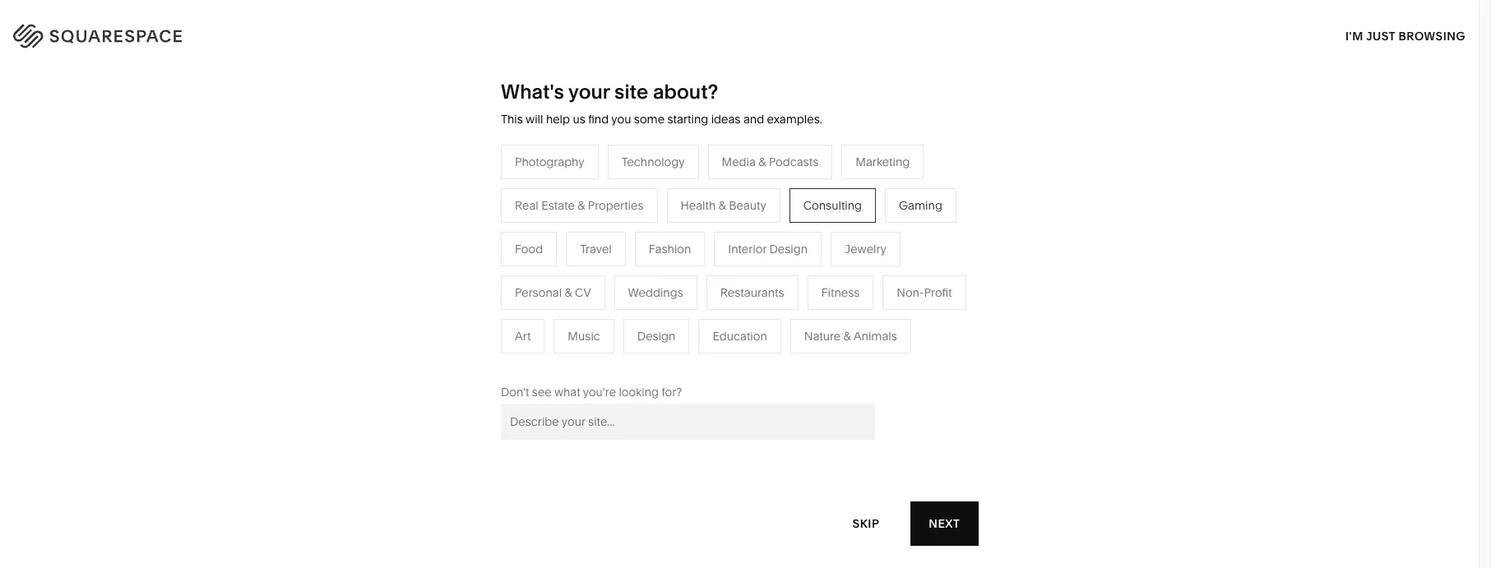 Task type: describe. For each thing, give the bounding box(es) containing it.
fashion
[[649, 242, 691, 257]]

real inside 'radio'
[[515, 198, 539, 213]]

podcasts inside media & podcasts option
[[769, 155, 819, 169]]

what's
[[501, 80, 564, 104]]

travel inside option
[[580, 242, 612, 257]]

some
[[634, 112, 665, 127]]

events
[[592, 303, 628, 317]]

& inside option
[[719, 198, 726, 213]]

Travel radio
[[566, 232, 626, 266]]

professional services
[[418, 253, 534, 268]]

real estate & properties link
[[592, 352, 737, 367]]

don't
[[501, 385, 529, 400]]

non- inside option
[[897, 285, 925, 300]]

Art radio
[[501, 319, 545, 354]]

Fitness radio
[[808, 275, 874, 310]]

weddings inside radio
[[628, 285, 684, 300]]

education
[[713, 329, 767, 344]]

restaurants inside radio
[[721, 285, 785, 300]]

Health & Beauty radio
[[667, 188, 781, 223]]

& inside option
[[759, 155, 766, 169]]

next
[[929, 516, 960, 531]]

health
[[681, 198, 716, 213]]

Real Estate & Properties radio
[[501, 188, 658, 223]]

Non-Profit radio
[[883, 275, 966, 310]]

real estate & properties inside 'radio'
[[515, 198, 644, 213]]

& inside 'radio'
[[565, 285, 572, 300]]

Personal & CV radio
[[501, 275, 605, 310]]

jewelry
[[845, 242, 887, 257]]

0 vertical spatial restaurants
[[592, 253, 656, 268]]

site
[[615, 80, 649, 104]]

Weddings radio
[[614, 275, 698, 310]]

Media & Podcasts radio
[[708, 145, 833, 179]]

professional services link
[[418, 253, 550, 268]]

nature & animals inside nature & animals radio
[[805, 329, 898, 344]]

Nature & Animals radio
[[791, 319, 912, 354]]

& inside radio
[[844, 329, 851, 344]]

1 vertical spatial weddings
[[592, 327, 647, 342]]

0 horizontal spatial podcasts
[[639, 278, 689, 293]]

log
[[1420, 26, 1444, 40]]

beauty
[[729, 198, 767, 213]]

you
[[612, 112, 631, 127]]

about?
[[653, 80, 718, 104]]

weddings link
[[592, 327, 664, 342]]

0 horizontal spatial nature
[[766, 253, 802, 268]]

art
[[515, 329, 531, 344]]

& down "home & decor" on the top of the page
[[805, 253, 812, 268]]

events link
[[592, 303, 644, 317]]

& inside 'radio'
[[578, 198, 585, 213]]

profit
[[924, 285, 952, 300]]

us
[[573, 112, 586, 127]]

services
[[487, 253, 534, 268]]

home & decor
[[766, 229, 845, 243]]

gaming
[[899, 198, 943, 213]]

squarespace logo link
[[33, 20, 318, 46]]

and
[[744, 112, 764, 127]]

food
[[515, 242, 543, 257]]

media & podcasts link
[[592, 278, 705, 293]]

starting
[[668, 112, 709, 127]]

cv
[[575, 285, 591, 300]]

1 vertical spatial real
[[592, 352, 616, 367]]

your
[[569, 80, 610, 104]]

log             in link
[[1420, 26, 1459, 40]]

fitness inside fitness radio
[[822, 285, 860, 300]]

skip button
[[835, 501, 898, 547]]

interior
[[728, 242, 767, 257]]

Technology radio
[[608, 145, 699, 179]]

home
[[766, 229, 799, 243]]

home & decor link
[[766, 229, 862, 243]]

photography
[[515, 155, 585, 169]]

log             in
[[1420, 26, 1459, 40]]

Music radio
[[554, 319, 615, 354]]

professional
[[418, 253, 484, 268]]

& right community on the left
[[484, 303, 492, 317]]

personal
[[515, 285, 562, 300]]

music
[[568, 329, 601, 344]]

community & non-profits link
[[418, 303, 572, 317]]

0 vertical spatial design
[[770, 242, 808, 257]]

next button
[[911, 502, 978, 546]]

0 horizontal spatial design
[[638, 329, 676, 344]]

Jewelry radio
[[831, 232, 901, 266]]

technology
[[622, 155, 685, 169]]

1 horizontal spatial estate
[[618, 352, 652, 367]]



Task type: vqa. For each thing, say whether or not it's contained in the screenshot.
Products button
no



Task type: locate. For each thing, give the bounding box(es) containing it.
Don't see what you're looking for? field
[[501, 404, 875, 440]]

nature down fitness radio
[[805, 329, 841, 344]]

1 horizontal spatial properties
[[665, 352, 721, 367]]

non-
[[897, 285, 925, 300], [495, 303, 522, 317]]

Education radio
[[699, 319, 781, 354]]

1 horizontal spatial media
[[722, 155, 756, 169]]

properties
[[588, 198, 644, 213], [665, 352, 721, 367]]

& right health
[[719, 198, 726, 213]]

animals inside radio
[[854, 329, 898, 344]]

ideas
[[711, 112, 741, 127]]

browsing
[[1399, 28, 1466, 43]]

nature & animals
[[766, 253, 859, 268], [805, 329, 898, 344]]

for?
[[662, 385, 682, 400]]

0 vertical spatial podcasts
[[769, 155, 819, 169]]

1 horizontal spatial restaurants
[[721, 285, 785, 300]]

& right home
[[802, 229, 809, 243]]

1 vertical spatial restaurants
[[721, 285, 785, 300]]

restaurants down interior
[[721, 285, 785, 300]]

media & podcasts inside option
[[722, 155, 819, 169]]

media up beauty
[[722, 155, 756, 169]]

nature & animals down home & decor "link"
[[766, 253, 859, 268]]

restaurants down travel link
[[592, 253, 656, 268]]

examples.
[[767, 112, 823, 127]]

1 vertical spatial estate
[[618, 352, 652, 367]]

i'm just browsing
[[1346, 28, 1466, 43]]

what's your site about? this will help us find you some starting ideas and examples.
[[501, 80, 823, 127]]

podcasts
[[769, 155, 819, 169], [639, 278, 689, 293]]

non-profit
[[897, 285, 952, 300]]

profits
[[522, 303, 556, 317]]

0 vertical spatial nature & animals
[[766, 253, 859, 268]]

1 vertical spatial animals
[[854, 329, 898, 344]]

media & podcasts down the restaurants link
[[592, 278, 689, 293]]

don't see what you're looking for?
[[501, 385, 682, 400]]

real estate & properties
[[515, 198, 644, 213], [592, 352, 721, 367]]

Fashion radio
[[635, 232, 705, 266]]

Marketing radio
[[842, 145, 924, 179]]

restaurants
[[592, 253, 656, 268], [721, 285, 785, 300]]

1 vertical spatial design
[[638, 329, 676, 344]]

& down the restaurants link
[[629, 278, 636, 293]]

Consulting radio
[[790, 188, 876, 223]]

just
[[1367, 28, 1396, 43]]

properties up travel link
[[588, 198, 644, 213]]

health & beauty
[[681, 198, 767, 213]]

media & podcasts
[[722, 155, 819, 169], [592, 278, 689, 293]]

non- down the jewelry 'option'
[[897, 285, 925, 300]]

travel up the restaurants link
[[592, 229, 624, 243]]

fitness link
[[766, 278, 821, 293]]

1 horizontal spatial real
[[592, 352, 616, 367]]

real estate & properties up travel option
[[515, 198, 644, 213]]

non- up art
[[495, 303, 522, 317]]

weddings
[[628, 285, 684, 300], [592, 327, 647, 342]]

1 vertical spatial non-
[[495, 303, 522, 317]]

1 horizontal spatial non-
[[897, 285, 925, 300]]

0 vertical spatial animals
[[815, 253, 859, 268]]

estate down photography
[[542, 198, 575, 213]]

will
[[526, 112, 543, 127]]

properties up for?
[[665, 352, 721, 367]]

0 vertical spatial properties
[[588, 198, 644, 213]]

animals down fitness radio
[[854, 329, 898, 344]]

0 vertical spatial non-
[[897, 285, 925, 300]]

1 horizontal spatial design
[[770, 242, 808, 257]]

fitness down nature & animals link
[[822, 285, 860, 300]]

Design radio
[[624, 319, 690, 354]]

1 vertical spatial nature & animals
[[805, 329, 898, 344]]

1 vertical spatial real estate & properties
[[592, 352, 721, 367]]

podcasts down examples. in the top of the page
[[769, 155, 819, 169]]

& up travel option
[[578, 198, 585, 213]]

real down the music
[[592, 352, 616, 367]]

restaurants link
[[592, 253, 672, 268]]

1 vertical spatial properties
[[665, 352, 721, 367]]

real estate & properties up for?
[[592, 352, 721, 367]]

& down the "and"
[[759, 155, 766, 169]]

media & podcasts down the "and"
[[722, 155, 819, 169]]

& up for?
[[655, 352, 662, 367]]

0 vertical spatial real
[[515, 198, 539, 213]]

0 vertical spatial media
[[722, 155, 756, 169]]

& left cv
[[565, 285, 572, 300]]

travel link
[[592, 229, 640, 243]]

0 horizontal spatial estate
[[542, 198, 575, 213]]

0 horizontal spatial media & podcasts
[[592, 278, 689, 293]]

nature down home
[[766, 253, 802, 268]]

nature
[[766, 253, 802, 268], [805, 329, 841, 344]]

0 vertical spatial nature
[[766, 253, 802, 268]]

nature & animals link
[[766, 253, 875, 268]]

media up events
[[592, 278, 626, 293]]

nature inside radio
[[805, 329, 841, 344]]

find
[[588, 112, 609, 127]]

in
[[1447, 26, 1459, 40]]

marketing
[[856, 155, 910, 169]]

1 horizontal spatial media & podcasts
[[722, 155, 819, 169]]

real up food option
[[515, 198, 539, 213]]

nature & animals down fitness radio
[[805, 329, 898, 344]]

travel up cv
[[580, 242, 612, 257]]

podcasts down fashion option
[[639, 278, 689, 293]]

Interior Design radio
[[714, 232, 822, 266]]

estate down weddings link
[[618, 352, 652, 367]]

media
[[722, 155, 756, 169], [592, 278, 626, 293]]

estate
[[542, 198, 575, 213], [618, 352, 652, 367]]

1 vertical spatial media & podcasts
[[592, 278, 689, 293]]

real
[[515, 198, 539, 213], [592, 352, 616, 367]]

animals down decor
[[815, 253, 859, 268]]

Gaming radio
[[885, 188, 957, 223]]

Food radio
[[501, 232, 557, 266]]

this
[[501, 112, 523, 127]]

community & non-profits
[[418, 303, 556, 317]]

1 horizontal spatial fitness
[[822, 285, 860, 300]]

i'm just browsing link
[[1346, 13, 1466, 58]]

1 horizontal spatial nature
[[805, 329, 841, 344]]

see
[[532, 385, 552, 400]]

you're
[[583, 385, 616, 400]]

1 vertical spatial podcasts
[[639, 278, 689, 293]]

fitness down 'interior design' at top
[[766, 278, 804, 293]]

squarespace logo image
[[33, 20, 216, 46]]

0 horizontal spatial non-
[[495, 303, 522, 317]]

0 horizontal spatial media
[[592, 278, 626, 293]]

0 horizontal spatial fitness
[[766, 278, 804, 293]]

design
[[770, 242, 808, 257], [638, 329, 676, 344]]

weddings down the restaurants link
[[628, 285, 684, 300]]

Restaurants radio
[[707, 275, 799, 310]]

& down fitness radio
[[844, 329, 851, 344]]

0 vertical spatial real estate & properties
[[515, 198, 644, 213]]

interior design
[[728, 242, 808, 257]]

0 vertical spatial weddings
[[628, 285, 684, 300]]

personal & cv
[[515, 285, 591, 300]]

decor
[[812, 229, 845, 243]]

skip
[[853, 516, 880, 531]]

0 horizontal spatial restaurants
[[592, 253, 656, 268]]

consulting
[[804, 198, 862, 213]]

looking
[[619, 385, 659, 400]]

1 horizontal spatial podcasts
[[769, 155, 819, 169]]

1 vertical spatial media
[[592, 278, 626, 293]]

properties inside 'radio'
[[588, 198, 644, 213]]

help
[[546, 112, 570, 127]]

0 vertical spatial estate
[[542, 198, 575, 213]]

0 horizontal spatial real
[[515, 198, 539, 213]]

1 vertical spatial nature
[[805, 329, 841, 344]]

what
[[554, 385, 581, 400]]

0 vertical spatial media & podcasts
[[722, 155, 819, 169]]

travel
[[592, 229, 624, 243], [580, 242, 612, 257]]

weddings down events link
[[592, 327, 647, 342]]

community
[[418, 303, 481, 317]]

&
[[759, 155, 766, 169], [578, 198, 585, 213], [719, 198, 726, 213], [802, 229, 809, 243], [805, 253, 812, 268], [629, 278, 636, 293], [565, 285, 572, 300], [484, 303, 492, 317], [844, 329, 851, 344], [655, 352, 662, 367]]

0 horizontal spatial properties
[[588, 198, 644, 213]]

Photography radio
[[501, 145, 599, 179]]

i'm
[[1346, 28, 1364, 43]]

estate inside real estate & properties 'radio'
[[542, 198, 575, 213]]

media inside option
[[722, 155, 756, 169]]

animals
[[815, 253, 859, 268], [854, 329, 898, 344]]

fitness
[[766, 278, 804, 293], [822, 285, 860, 300]]



